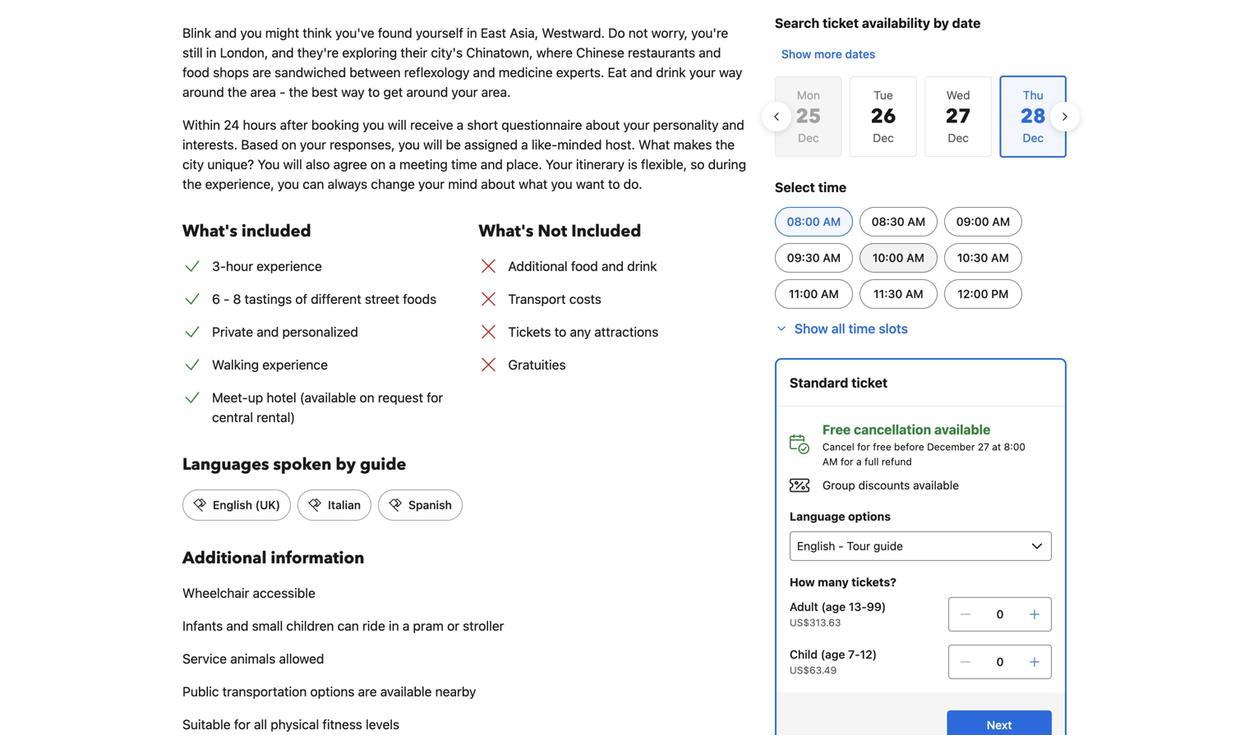 Task type: describe. For each thing, give the bounding box(es) containing it.
6
[[212, 291, 220, 307]]

your
[[546, 157, 573, 172]]

be
[[446, 137, 461, 152]]

full
[[865, 456, 879, 468]]

unique?
[[207, 157, 254, 172]]

25
[[796, 103, 822, 130]]

and down might
[[272, 45, 294, 60]]

so
[[691, 157, 705, 172]]

- inside blink and you might think you've found yourself in east asia, westward. do not worry, you're still in london, and they're exploring their city's chinatown, where chinese restaurants and food shops are sandwiched between reflexology and medicine experts. eat and drink your way around the area - the best way to get around your area.
[[280, 84, 286, 100]]

additional for additional information
[[182, 547, 267, 570]]

and right eat
[[631, 65, 653, 80]]

found
[[378, 25, 412, 41]]

cancel
[[823, 441, 855, 453]]

place.
[[506, 157, 542, 172]]

and down you're
[[699, 45, 721, 60]]

1 vertical spatial on
[[371, 157, 386, 172]]

10:00
[[873, 251, 904, 265]]

are inside blink and you might think you've found yourself in east asia, westward. do not worry, you're still in london, and they're exploring their city's chinatown, where chinese restaurants and food shops are sandwiched between reflexology and medicine experts. eat and drink your way around the area - the best way to get around your area.
[[252, 65, 271, 80]]

you up meeting
[[399, 137, 420, 152]]

1 around from the left
[[182, 84, 224, 100]]

search ticket availability by date
[[775, 15, 981, 31]]

they're
[[297, 45, 339, 60]]

adult (age 13-99) us$313.63
[[790, 601, 886, 629]]

your up also
[[300, 137, 326, 152]]

languages spoken by guide
[[182, 454, 406, 476]]

wed 27 dec
[[946, 88, 971, 145]]

11:00
[[789, 287, 818, 301]]

1 horizontal spatial can
[[338, 619, 359, 634]]

0 vertical spatial way
[[719, 65, 743, 80]]

before
[[894, 441, 925, 453]]

what's included
[[182, 220, 311, 243]]

free
[[823, 422, 851, 438]]

and left small
[[226, 619, 249, 634]]

2 vertical spatial will
[[283, 157, 302, 172]]

8:00
[[1004, 441, 1026, 453]]

1 vertical spatial will
[[424, 137, 443, 152]]

am inside the free cancellation available cancel for free before december 27 at 8:00 am for a full refund
[[823, 456, 838, 468]]

you down you
[[278, 176, 299, 192]]

walking
[[212, 357, 259, 373]]

you
[[258, 157, 280, 172]]

dec for 26
[[873, 131, 894, 145]]

3-
[[212, 259, 226, 274]]

select
[[775, 180, 815, 195]]

1 vertical spatial way
[[341, 84, 365, 100]]

transport
[[508, 291, 566, 307]]

1 vertical spatial in
[[206, 45, 217, 60]]

1 vertical spatial food
[[571, 259, 598, 274]]

within 24 hours after booking you will receive a short questionnaire about your personality and interests. based on your responses, you will be assigned a like-minded host. what makes the city unique? you will also agree on a meeting time and place. your itinerary is flexible, so during the experience, you can always change your mind about what you want to do.
[[182, 117, 746, 192]]

0 horizontal spatial -
[[224, 291, 230, 307]]

hour
[[226, 259, 253, 274]]

09:00
[[957, 215, 989, 229]]

standard
[[790, 375, 849, 391]]

can inside within 24 hours after booking you will receive a short questionnaire about your personality and interests. based on your responses, you will be assigned a like-minded host. what makes the city unique? you will also agree on a meeting time and place. your itinerary is flexible, so during the experience, you can always change your mind about what you want to do.
[[303, 176, 324, 192]]

the down sandwiched
[[289, 84, 308, 100]]

tue
[[874, 88, 893, 102]]

meeting
[[400, 157, 448, 172]]

request
[[378, 390, 423, 406]]

7-
[[848, 648, 860, 662]]

show for show more dates
[[782, 47, 812, 61]]

worry,
[[652, 25, 688, 41]]

time inside button
[[849, 321, 876, 337]]

show more dates button
[[775, 39, 882, 69]]

still
[[182, 45, 203, 60]]

chinese
[[576, 45, 625, 60]]

the up during
[[716, 137, 735, 152]]

standard ticket
[[790, 375, 888, 391]]

included
[[572, 220, 642, 243]]

12:00
[[958, 287, 989, 301]]

10:30 am
[[958, 251, 1009, 265]]

free
[[873, 441, 892, 453]]

2 vertical spatial to
[[555, 324, 567, 340]]

is
[[628, 157, 638, 172]]

many
[[818, 576, 849, 589]]

what's for what's not included
[[479, 220, 534, 243]]

am for 09:30 am
[[823, 251, 841, 265]]

0 vertical spatial 27
[[946, 103, 971, 130]]

short
[[467, 117, 498, 133]]

0 vertical spatial experience
[[257, 259, 322, 274]]

2 around from the left
[[407, 84, 448, 100]]

minded
[[558, 137, 602, 152]]

flexible,
[[641, 157, 687, 172]]

1 vertical spatial by
[[336, 454, 356, 476]]

interests.
[[182, 137, 238, 152]]

yourself
[[416, 25, 463, 41]]

city's
[[431, 45, 463, 60]]

1 vertical spatial time
[[819, 180, 847, 195]]

am for 08:30 am
[[908, 215, 926, 229]]

am for 10:00 am
[[907, 251, 925, 265]]

a inside the free cancellation available cancel for free before december 27 at 8:00 am for a full refund
[[857, 456, 862, 468]]

11:30
[[874, 287, 903, 301]]

show for show all time slots
[[795, 321, 829, 337]]

the down shops
[[228, 84, 247, 100]]

1 vertical spatial all
[[254, 717, 267, 733]]

service animals allowed
[[182, 651, 324, 667]]

different
[[311, 291, 361, 307]]

0 for child (age 7-12)
[[997, 656, 1004, 669]]

2 vertical spatial available
[[380, 684, 432, 700]]

italian
[[328, 499, 361, 512]]

nearby
[[435, 684, 476, 700]]

09:00 am
[[957, 215, 1010, 229]]

discounts
[[859, 479, 910, 492]]

0 vertical spatial on
[[282, 137, 297, 152]]

child (age 7-12) us$63.49
[[790, 648, 877, 677]]

gratuities
[[508, 357, 566, 373]]

transportation
[[222, 684, 307, 700]]

show all time slots
[[795, 321, 908, 337]]

ride
[[363, 619, 385, 634]]

us$313.63
[[790, 617, 841, 629]]

10:30
[[958, 251, 988, 265]]

slots
[[879, 321, 908, 337]]

08:30 am
[[872, 215, 926, 229]]

stroller
[[463, 619, 504, 634]]

1 vertical spatial options
[[310, 684, 355, 700]]

want
[[576, 176, 605, 192]]

1 vertical spatial experience
[[262, 357, 328, 373]]

suitable for all physical fitness levels
[[182, 717, 400, 733]]

08:30
[[872, 215, 905, 229]]

and down tastings
[[257, 324, 279, 340]]

mon
[[797, 88, 820, 102]]

and up area. on the left of page
[[473, 65, 495, 80]]

how many tickets?
[[790, 576, 897, 589]]



Task type: locate. For each thing, give the bounding box(es) containing it.
0
[[997, 608, 1004, 621], [997, 656, 1004, 669]]

available up december
[[935, 422, 991, 438]]

dec down 26
[[873, 131, 894, 145]]

am right 08:00
[[823, 215, 841, 229]]

for inside meet-up hotel (available on request for central rental)
[[427, 390, 443, 406]]

0 vertical spatial drink
[[656, 65, 686, 80]]

dec down wed
[[948, 131, 969, 145]]

0 vertical spatial (age
[[822, 601, 846, 614]]

more
[[815, 47, 842, 61]]

food up costs
[[571, 259, 598, 274]]

1 vertical spatial -
[[224, 291, 230, 307]]

0 for adult (age 13-99)
[[997, 608, 1004, 621]]

refund
[[882, 456, 912, 468]]

- right 'area'
[[280, 84, 286, 100]]

am for 09:00 am
[[993, 215, 1010, 229]]

group discounts available
[[823, 479, 959, 492]]

attractions
[[595, 324, 659, 340]]

wed
[[947, 88, 971, 102]]

you inside blink and you might think you've found yourself in east asia, westward. do not worry, you're still in london, and they're exploring their city's chinatown, where chinese restaurants and food shops are sandwiched between reflexology and medicine experts. eat and drink your way around the area - the best way to get around your area.
[[240, 25, 262, 41]]

options down discounts
[[848, 510, 891, 524]]

to left do.
[[608, 176, 620, 192]]

1 vertical spatial can
[[338, 619, 359, 634]]

for
[[427, 390, 443, 406], [857, 441, 870, 453], [841, 456, 854, 468], [234, 717, 251, 733]]

experience up 'of'
[[257, 259, 322, 274]]

am for 11:30 am
[[906, 287, 924, 301]]

receive
[[410, 117, 453, 133]]

your down meeting
[[418, 176, 445, 192]]

(age
[[822, 601, 846, 614], [821, 648, 845, 662]]

1 horizontal spatial are
[[358, 684, 377, 700]]

1 horizontal spatial in
[[389, 619, 399, 634]]

1 horizontal spatial dec
[[873, 131, 894, 145]]

for right suitable
[[234, 717, 251, 733]]

foods
[[403, 291, 437, 307]]

available up levels
[[380, 684, 432, 700]]

will right you
[[283, 157, 302, 172]]

wheelchair
[[182, 586, 249, 601]]

december
[[927, 441, 975, 453]]

the
[[228, 84, 247, 100], [289, 84, 308, 100], [716, 137, 735, 152], [182, 176, 202, 192]]

and down 'assigned'
[[481, 157, 503, 172]]

will down get
[[388, 117, 407, 133]]

walking experience
[[212, 357, 328, 373]]

1 dec from the left
[[798, 131, 819, 145]]

1 0 from the top
[[997, 608, 1004, 621]]

27 inside the free cancellation available cancel for free before december 27 at 8:00 am for a full refund
[[978, 441, 990, 453]]

0 horizontal spatial by
[[336, 454, 356, 476]]

in right "ride"
[[389, 619, 399, 634]]

0 vertical spatial show
[[782, 47, 812, 61]]

1 horizontal spatial by
[[934, 15, 949, 31]]

dec inside wed 27 dec
[[948, 131, 969, 145]]

0 vertical spatial by
[[934, 15, 949, 31]]

on down after
[[282, 137, 297, 152]]

way right "best"
[[341, 84, 365, 100]]

makes
[[674, 137, 712, 152]]

you up responses,
[[363, 117, 384, 133]]

0 horizontal spatial 27
[[946, 103, 971, 130]]

in left the east
[[467, 25, 477, 41]]

27 left at
[[978, 441, 990, 453]]

0 horizontal spatial in
[[206, 45, 217, 60]]

1 horizontal spatial -
[[280, 84, 286, 100]]

you
[[240, 25, 262, 41], [363, 117, 384, 133], [399, 137, 420, 152], [278, 176, 299, 192], [551, 176, 573, 192]]

2 horizontal spatial to
[[608, 176, 620, 192]]

10:00 am
[[873, 251, 925, 265]]

a up place. on the left top
[[521, 137, 528, 152]]

1 what's from the left
[[182, 220, 237, 243]]

experience down private and personalized on the left top of the page
[[262, 357, 328, 373]]

1 horizontal spatial 27
[[978, 441, 990, 453]]

am down cancel
[[823, 456, 838, 468]]

to inside within 24 hours after booking you will receive a short questionnaire about your personality and interests. based on your responses, you will be assigned a like-minded host. what makes the city unique? you will also agree on a meeting time and place. your itinerary is flexible, so during the experience, you can always change your mind about what you want to do.
[[608, 176, 620, 192]]

available down december
[[913, 479, 959, 492]]

ticket for standard
[[852, 375, 888, 391]]

also
[[306, 157, 330, 172]]

dec
[[798, 131, 819, 145], [873, 131, 894, 145], [948, 131, 969, 145]]

for up full
[[857, 441, 870, 453]]

what's for what's included
[[182, 220, 237, 243]]

99)
[[867, 601, 886, 614]]

food down still
[[182, 65, 210, 80]]

dec inside mon 25 dec
[[798, 131, 819, 145]]

0 horizontal spatial are
[[252, 65, 271, 80]]

additional up transport on the left of page
[[508, 259, 568, 274]]

can down also
[[303, 176, 324, 192]]

ticket
[[823, 15, 859, 31], [852, 375, 888, 391]]

your left area. on the left of page
[[452, 84, 478, 100]]

0 vertical spatial time
[[451, 157, 477, 172]]

2 horizontal spatial will
[[424, 137, 443, 152]]

the down city
[[182, 176, 202, 192]]

on inside meet-up hotel (available on request for central rental)
[[360, 390, 375, 406]]

0 horizontal spatial can
[[303, 176, 324, 192]]

around up within
[[182, 84, 224, 100]]

about up host. on the top
[[586, 117, 620, 133]]

and up during
[[722, 117, 745, 133]]

shops
[[213, 65, 249, 80]]

your up host. on the top
[[624, 117, 650, 133]]

way
[[719, 65, 743, 80], [341, 84, 365, 100]]

(age for adult
[[822, 601, 846, 614]]

levels
[[366, 717, 400, 733]]

time up the mind
[[451, 157, 477, 172]]

physical
[[271, 717, 319, 733]]

ticket up show more dates
[[823, 15, 859, 31]]

by left the guide
[[336, 454, 356, 476]]

dec for 25
[[798, 131, 819, 145]]

0 vertical spatial about
[[586, 117, 620, 133]]

in right still
[[206, 45, 217, 60]]

1 vertical spatial 0
[[997, 656, 1004, 669]]

you up london,
[[240, 25, 262, 41]]

region
[[762, 69, 1080, 164]]

on up change
[[371, 157, 386, 172]]

0 horizontal spatial about
[[481, 176, 515, 192]]

0 horizontal spatial dec
[[798, 131, 819, 145]]

0 horizontal spatial to
[[368, 84, 380, 100]]

central
[[212, 410, 253, 425]]

3-hour experience
[[212, 259, 322, 274]]

chinatown,
[[466, 45, 533, 60]]

1 vertical spatial are
[[358, 684, 377, 700]]

private and personalized
[[212, 324, 358, 340]]

12:00 pm
[[958, 287, 1009, 301]]

0 vertical spatial ticket
[[823, 15, 859, 31]]

(age up us$313.63
[[822, 601, 846, 614]]

questionnaire
[[502, 117, 582, 133]]

0 vertical spatial -
[[280, 84, 286, 100]]

a up be
[[457, 117, 464, 133]]

(age inside child (age 7-12) us$63.49
[[821, 648, 845, 662]]

options up fitness
[[310, 684, 355, 700]]

ticket right "standard" at bottom
[[852, 375, 888, 391]]

0 horizontal spatial what's
[[182, 220, 237, 243]]

public
[[182, 684, 219, 700]]

11:30 am
[[874, 287, 924, 301]]

area.
[[481, 84, 511, 100]]

a left full
[[857, 456, 862, 468]]

and down included
[[602, 259, 624, 274]]

1 horizontal spatial options
[[848, 510, 891, 524]]

show down search
[[782, 47, 812, 61]]

available for cancellation
[[935, 422, 991, 438]]

0 vertical spatial available
[[935, 422, 991, 438]]

1 horizontal spatial food
[[571, 259, 598, 274]]

0 vertical spatial will
[[388, 117, 407, 133]]

all down '11:00 am'
[[832, 321, 846, 337]]

additional up wheelchair
[[182, 547, 267, 570]]

0 vertical spatial food
[[182, 65, 210, 80]]

language options
[[790, 510, 891, 524]]

0 vertical spatial additional
[[508, 259, 568, 274]]

1 vertical spatial available
[[913, 479, 959, 492]]

2 what's from the left
[[479, 220, 534, 243]]

am right "11:30"
[[906, 287, 924, 301]]

you've
[[336, 25, 375, 41]]

08:00 am
[[787, 215, 841, 229]]

show down '11:00 am'
[[795, 321, 829, 337]]

small
[[252, 619, 283, 634]]

mon 25 dec
[[796, 88, 822, 145]]

am right 10:00
[[907, 251, 925, 265]]

dec down the 25
[[798, 131, 819, 145]]

time inside within 24 hours after booking you will receive a short questionnaire about your personality and interests. based on your responses, you will be assigned a like-minded host. what makes the city unique? you will also agree on a meeting time and place. your itinerary is flexible, so during the experience, you can always change your mind about what you want to do.
[[451, 157, 477, 172]]

1 horizontal spatial to
[[555, 324, 567, 340]]

1 horizontal spatial what's
[[479, 220, 534, 243]]

to left any
[[555, 324, 567, 340]]

0 horizontal spatial all
[[254, 717, 267, 733]]

0 vertical spatial to
[[368, 84, 380, 100]]

1 vertical spatial about
[[481, 176, 515, 192]]

not
[[538, 220, 567, 243]]

tue 26 dec
[[871, 88, 896, 145]]

0 vertical spatial in
[[467, 25, 477, 41]]

and up london,
[[215, 25, 237, 41]]

are up 'area'
[[252, 65, 271, 80]]

drink inside blink and you might think you've found yourself in east asia, westward. do not worry, you're still in london, and they're exploring their city's chinatown, where chinese restaurants and food shops are sandwiched between reflexology and medicine experts. eat and drink your way around the area - the best way to get around your area.
[[656, 65, 686, 80]]

what's up 3- on the left
[[182, 220, 237, 243]]

allowed
[[279, 651, 324, 667]]

street
[[365, 291, 400, 307]]

3 dec from the left
[[948, 131, 969, 145]]

1 vertical spatial drink
[[627, 259, 657, 274]]

(age for child
[[821, 648, 845, 662]]

0 vertical spatial all
[[832, 321, 846, 337]]

wheelchair accessible
[[182, 586, 316, 601]]

(uk)
[[255, 499, 280, 512]]

27 down wed
[[946, 103, 971, 130]]

1 vertical spatial additional
[[182, 547, 267, 570]]

am for 11:00 am
[[821, 287, 839, 301]]

will down receive
[[424, 137, 443, 152]]

how
[[790, 576, 815, 589]]

0 vertical spatial can
[[303, 176, 324, 192]]

infants and small children can ride in a pram or stroller
[[182, 619, 504, 634]]

all
[[832, 321, 846, 337], [254, 717, 267, 733]]

am right 09:30
[[823, 251, 841, 265]]

dec for 27
[[948, 131, 969, 145]]

about down place. on the left top
[[481, 176, 515, 192]]

time left slots
[[849, 321, 876, 337]]

region containing 25
[[762, 69, 1080, 164]]

to inside blink and you might think you've found yourself in east asia, westward. do not worry, you're still in london, and they're exploring their city's chinatown, where chinese restaurants and food shops are sandwiched between reflexology and medicine experts. eat and drink your way around the area - the best way to get around your area.
[[368, 84, 380, 100]]

am right 08:30
[[908, 215, 926, 229]]

available for discounts
[[913, 479, 959, 492]]

medicine
[[499, 65, 553, 80]]

date
[[952, 15, 981, 31]]

you down the your
[[551, 176, 573, 192]]

tastings
[[245, 291, 292, 307]]

sandwiched
[[275, 65, 346, 80]]

(age left 7-
[[821, 648, 845, 662]]

0 vertical spatial are
[[252, 65, 271, 80]]

2 vertical spatial time
[[849, 321, 876, 337]]

additional food and drink
[[508, 259, 657, 274]]

all down the transportation
[[254, 717, 267, 733]]

1 horizontal spatial will
[[388, 117, 407, 133]]

am right '09:00'
[[993, 215, 1010, 229]]

2 vertical spatial on
[[360, 390, 375, 406]]

availability
[[862, 15, 931, 31]]

0 horizontal spatial food
[[182, 65, 210, 80]]

fitness
[[323, 717, 362, 733]]

dec inside tue 26 dec
[[873, 131, 894, 145]]

0 horizontal spatial way
[[341, 84, 365, 100]]

london,
[[220, 45, 268, 60]]

hours
[[243, 117, 277, 133]]

available inside the free cancellation available cancel for free before december 27 at 8:00 am for a full refund
[[935, 422, 991, 438]]

2 0 from the top
[[997, 656, 1004, 669]]

what's
[[182, 220, 237, 243], [479, 220, 534, 243]]

children
[[286, 619, 334, 634]]

by
[[934, 15, 949, 31], [336, 454, 356, 476]]

a left pram
[[403, 619, 410, 634]]

1 vertical spatial to
[[608, 176, 620, 192]]

what's left not
[[479, 220, 534, 243]]

2 horizontal spatial time
[[849, 321, 876, 337]]

am right 11:00
[[821, 287, 839, 301]]

way down you're
[[719, 65, 743, 80]]

2 horizontal spatial dec
[[948, 131, 969, 145]]

am for 10:30 am
[[991, 251, 1009, 265]]

for right 'request'
[[427, 390, 443, 406]]

1 horizontal spatial time
[[819, 180, 847, 195]]

additional for additional food and drink
[[508, 259, 568, 274]]

free cancellation available cancel for free before december 27 at 8:00 am for a full refund
[[823, 422, 1026, 468]]

on left 'request'
[[360, 390, 375, 406]]

information
[[271, 547, 365, 570]]

your down you're
[[690, 65, 716, 80]]

around down reflexology
[[407, 84, 448, 100]]

rental)
[[257, 410, 295, 425]]

dates
[[845, 47, 876, 61]]

a up change
[[389, 157, 396, 172]]

time right "select"
[[819, 180, 847, 195]]

1 horizontal spatial additional
[[508, 259, 568, 274]]

1 horizontal spatial about
[[586, 117, 620, 133]]

- right 6
[[224, 291, 230, 307]]

0 vertical spatial 0
[[997, 608, 1004, 621]]

infants
[[182, 619, 223, 634]]

ticket for search
[[823, 15, 859, 31]]

2 horizontal spatial in
[[467, 25, 477, 41]]

experience
[[257, 259, 322, 274], [262, 357, 328, 373]]

0 horizontal spatial around
[[182, 84, 224, 100]]

1 horizontal spatial all
[[832, 321, 846, 337]]

restaurants
[[628, 45, 696, 60]]

can left "ride"
[[338, 619, 359, 634]]

always
[[328, 176, 368, 192]]

0 horizontal spatial additional
[[182, 547, 267, 570]]

to left get
[[368, 84, 380, 100]]

drink down included
[[627, 259, 657, 274]]

can
[[303, 176, 324, 192], [338, 619, 359, 634]]

0 horizontal spatial options
[[310, 684, 355, 700]]

0 vertical spatial options
[[848, 510, 891, 524]]

accessible
[[253, 586, 316, 601]]

by left date
[[934, 15, 949, 31]]

us$63.49
[[790, 665, 837, 677]]

english
[[213, 499, 252, 512]]

1 vertical spatial (age
[[821, 648, 845, 662]]

am right 10:30
[[991, 251, 1009, 265]]

11:00 am
[[789, 287, 839, 301]]

food inside blink and you might think you've found yourself in east asia, westward. do not worry, you're still in london, and they're exploring their city's chinatown, where chinese restaurants and food shops are sandwiched between reflexology and medicine experts. eat and drink your way around the area - the best way to get around your area.
[[182, 65, 210, 80]]

1 vertical spatial ticket
[[852, 375, 888, 391]]

next button
[[947, 711, 1052, 736]]

1 horizontal spatial way
[[719, 65, 743, 80]]

(age inside adult (age 13-99) us$313.63
[[822, 601, 846, 614]]

personality
[[653, 117, 719, 133]]

1 vertical spatial show
[[795, 321, 829, 337]]

drink down restaurants
[[656, 65, 686, 80]]

for down cancel
[[841, 456, 854, 468]]

responses,
[[330, 137, 395, 152]]

public transportation options are available nearby
[[182, 684, 476, 700]]

0 horizontal spatial will
[[283, 157, 302, 172]]

1 horizontal spatial around
[[407, 84, 448, 100]]

09:30
[[787, 251, 820, 265]]

0 horizontal spatial time
[[451, 157, 477, 172]]

am for 08:00 am
[[823, 215, 841, 229]]

2 vertical spatial in
[[389, 619, 399, 634]]

(available
[[300, 390, 356, 406]]

tickets
[[508, 324, 551, 340]]

1 vertical spatial 27
[[978, 441, 990, 453]]

are up levels
[[358, 684, 377, 700]]

exploring
[[342, 45, 397, 60]]

what
[[639, 137, 670, 152]]

2 dec from the left
[[873, 131, 894, 145]]

all inside show all time slots button
[[832, 321, 846, 337]]



Task type: vqa. For each thing, say whether or not it's contained in the screenshot.
THE ADULT (AGE 12–99) US$64.47
no



